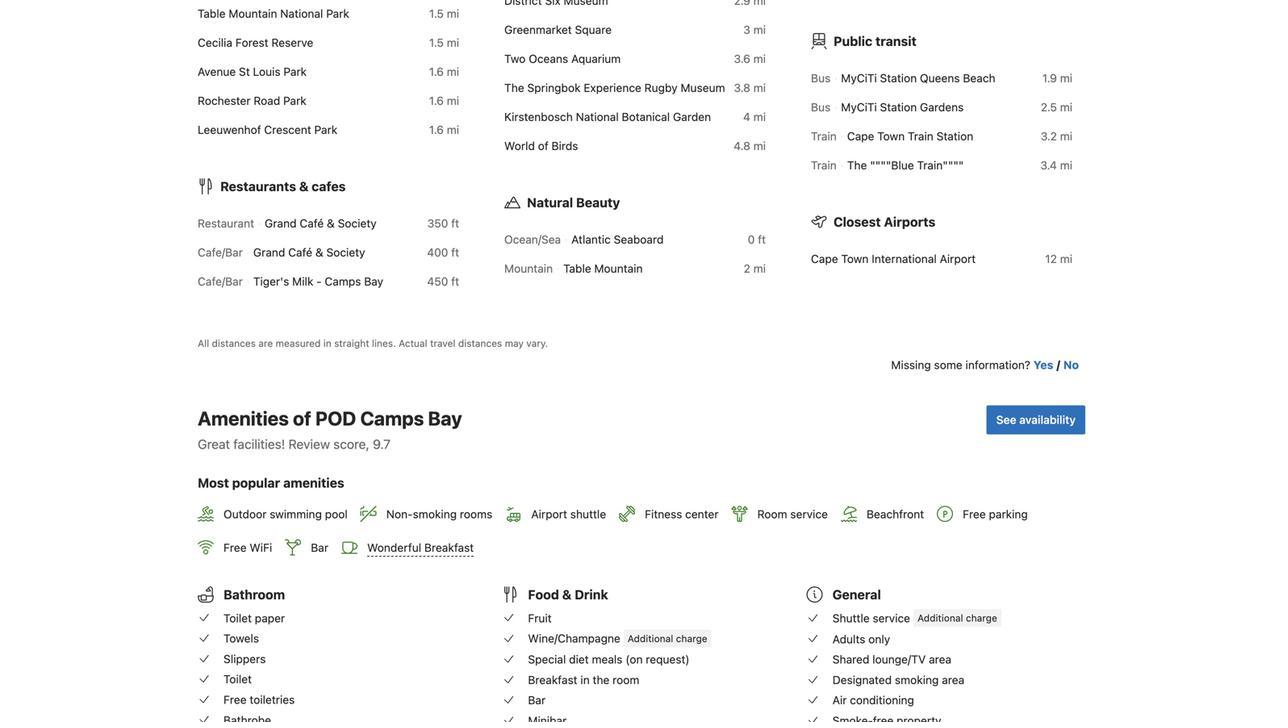 Task type: vqa. For each thing, say whether or not it's contained in the screenshot.


Task type: describe. For each thing, give the bounding box(es) containing it.
train""""
[[917, 159, 964, 172]]

area for designated smoking area
[[942, 673, 965, 687]]

""""blue
[[870, 159, 914, 172]]

vary.
[[526, 338, 548, 349]]

all distances are measured in straight lines. actual travel distances may vary.
[[198, 338, 548, 349]]

cecilia
[[198, 36, 232, 49]]

missing
[[891, 358, 931, 372]]

lines.
[[372, 338, 396, 349]]

3.4 mi
[[1041, 159, 1073, 172]]

(on
[[626, 653, 643, 666]]

1.5 for cecilia forest reserve
[[429, 36, 444, 49]]

1 horizontal spatial national
[[576, 110, 619, 124]]

0
[[748, 233, 755, 246]]

camps for -
[[325, 275, 361, 288]]

/
[[1057, 358, 1060, 372]]

tiger's
[[253, 275, 289, 288]]

public transit
[[834, 34, 917, 49]]

400 ft
[[427, 246, 459, 259]]

free for free toiletries
[[224, 693, 247, 707]]

cecilia forest reserve
[[198, 36, 313, 49]]

springbok
[[527, 81, 581, 94]]

smoking for non-
[[413, 508, 457, 521]]

wine/champagne additional charge
[[528, 632, 708, 645]]

camps for pod
[[360, 407, 424, 430]]

table mountain national park
[[198, 7, 349, 20]]

bay for pod
[[428, 407, 462, 430]]

charge inside shuttle service additional charge
[[966, 613, 997, 624]]

great
[[198, 437, 230, 452]]

oceans
[[529, 52, 568, 65]]

facilities!
[[233, 437, 285, 452]]

square
[[575, 23, 612, 36]]

world of birds
[[504, 139, 578, 153]]

food & drink
[[528, 587, 608, 602]]

air
[[833, 694, 847, 707]]

free parking
[[963, 508, 1028, 521]]

society for 400 ft
[[326, 246, 365, 259]]

3
[[744, 23, 750, 36]]

travel
[[430, 338, 456, 349]]

350 ft
[[427, 217, 459, 230]]

train for cape town train station
[[811, 130, 837, 143]]

are
[[259, 338, 273, 349]]

cape for cape town train station
[[847, 130, 874, 143]]

1.9 mi
[[1042, 71, 1073, 85]]

charge inside wine/champagne additional charge
[[676, 633, 708, 644]]

400
[[427, 246, 448, 259]]

1.6 mi for rochester road park
[[429, 94, 459, 107]]

paper
[[255, 612, 285, 625]]

avenue st louis park
[[198, 65, 307, 78]]

the for the springbok experience rugby museum
[[504, 81, 524, 94]]

see availability
[[996, 413, 1076, 426]]

1.6 for rochester road park
[[429, 94, 444, 107]]

beauty
[[576, 195, 620, 210]]

4.8 mi
[[734, 139, 766, 153]]

non-
[[386, 508, 413, 521]]

wifi
[[250, 541, 272, 554]]

& down cafes
[[327, 217, 335, 230]]

experience
[[584, 81, 641, 94]]

avenue
[[198, 65, 236, 78]]

service for shuttle
[[873, 612, 910, 625]]

the
[[593, 673, 610, 687]]

center
[[685, 508, 719, 521]]

meals
[[592, 653, 623, 666]]

museum
[[681, 81, 725, 94]]

3.4
[[1041, 159, 1057, 172]]

tiger's milk - camps bay
[[253, 275, 383, 288]]

cape town train station
[[847, 130, 973, 143]]

1.5 mi for table mountain national park
[[429, 7, 459, 20]]

toilet for toilet
[[224, 673, 252, 686]]

birds
[[552, 139, 578, 153]]

ft for 350 ft
[[451, 217, 459, 230]]

international
[[872, 252, 937, 266]]

bay for -
[[364, 275, 383, 288]]

shared
[[833, 653, 870, 666]]

world
[[504, 139, 535, 153]]

bus for myciti station gardens
[[811, 101, 831, 114]]

station for queens
[[880, 71, 917, 85]]

3.8 mi
[[734, 81, 766, 94]]

ft for 0 ft
[[758, 233, 766, 246]]

table for table mountain
[[563, 262, 591, 275]]

350
[[427, 217, 448, 230]]

mountain for table mountain
[[594, 262, 643, 275]]

amenities of pod camps bay great facilities! review score, 9.7
[[198, 407, 462, 452]]

room
[[757, 508, 787, 521]]

swimming
[[270, 508, 322, 521]]

free for free wifi
[[224, 541, 247, 554]]

outdoor swimming pool
[[224, 508, 348, 521]]

wonderful breakfast
[[367, 541, 474, 555]]

2
[[744, 262, 750, 275]]

ft for 400 ft
[[451, 246, 459, 259]]

3 mi
[[744, 23, 766, 36]]

leeuwenhof
[[198, 123, 261, 136]]

2 vertical spatial station
[[937, 130, 973, 143]]

special
[[528, 653, 566, 666]]

queens
[[920, 71, 960, 85]]

450
[[427, 275, 448, 288]]

mountain for table mountain national park
[[229, 7, 277, 20]]

service for room
[[790, 508, 828, 521]]

& left cafes
[[299, 179, 309, 194]]

botanical
[[622, 110, 670, 124]]

shared lounge/tv area
[[833, 653, 952, 666]]

information?
[[966, 358, 1031, 372]]

greenmarket square
[[504, 23, 612, 36]]

no
[[1064, 358, 1079, 372]]

train up the """"blue train""""
[[908, 130, 934, 143]]

natural
[[527, 195, 573, 210]]

cafes
[[312, 179, 346, 194]]

see availability button
[[987, 405, 1086, 434]]

0 horizontal spatial national
[[280, 7, 323, 20]]

train for the """"blue train""""
[[811, 159, 837, 172]]

fitness center
[[645, 508, 719, 521]]

2 distances from the left
[[458, 338, 502, 349]]

smoking for designated
[[895, 673, 939, 687]]

review
[[289, 437, 330, 452]]



Task type: locate. For each thing, give the bounding box(es) containing it.
the down two on the left top
[[504, 81, 524, 94]]

1 horizontal spatial of
[[538, 139, 549, 153]]

pod
[[315, 407, 356, 430]]

2 1.5 from the top
[[429, 36, 444, 49]]

parking
[[989, 508, 1028, 521]]

society down cafes
[[338, 217, 377, 230]]

town up """"blue
[[877, 130, 905, 143]]

train right 4.8 mi
[[811, 130, 837, 143]]

myciti
[[841, 71, 877, 85], [841, 101, 877, 114]]

ft right 350
[[451, 217, 459, 230]]

0 horizontal spatial the
[[504, 81, 524, 94]]

1 1.6 mi from the top
[[429, 65, 459, 78]]

0 vertical spatial charge
[[966, 613, 997, 624]]

service right room
[[790, 508, 828, 521]]

ft right 400
[[451, 246, 459, 259]]

0 horizontal spatial table
[[198, 7, 226, 20]]

0 vertical spatial bar
[[311, 541, 328, 554]]

grand up tiger's
[[253, 246, 285, 259]]

bay down travel
[[428, 407, 462, 430]]

the """"blue train""""
[[847, 159, 964, 172]]

1 vertical spatial 1.5
[[429, 36, 444, 49]]

1 vertical spatial the
[[847, 159, 867, 172]]

1 myciti from the top
[[841, 71, 877, 85]]

1 horizontal spatial bay
[[428, 407, 462, 430]]

1 horizontal spatial charge
[[966, 613, 997, 624]]

distances
[[212, 338, 256, 349], [458, 338, 502, 349]]

1 vertical spatial 1.6
[[429, 94, 444, 107]]

0 vertical spatial bay
[[364, 275, 383, 288]]

yes
[[1034, 358, 1054, 372]]

designated smoking area
[[833, 673, 965, 687]]

camps right the -
[[325, 275, 361, 288]]

café
[[300, 217, 324, 230], [288, 246, 312, 259]]

distances left may
[[458, 338, 502, 349]]

room
[[613, 673, 640, 687]]

society for 350 ft
[[338, 217, 377, 230]]

grand for restaurant
[[265, 217, 297, 230]]

only
[[869, 633, 890, 646]]

1.6 mi for leeuwenhof crescent park
[[429, 123, 459, 136]]

0 vertical spatial table
[[198, 7, 226, 20]]

2 bus from the top
[[811, 101, 831, 114]]

0 vertical spatial service
[[790, 508, 828, 521]]

town for train
[[877, 130, 905, 143]]

1 vertical spatial town
[[841, 252, 869, 266]]

grand café & society down cafes
[[265, 217, 377, 230]]

of
[[538, 139, 549, 153], [293, 407, 311, 430]]

cape up """"blue
[[847, 130, 874, 143]]

0 vertical spatial airport
[[940, 252, 976, 266]]

2 vertical spatial 1.6 mi
[[429, 123, 459, 136]]

1 vertical spatial grand
[[253, 246, 285, 259]]

1 horizontal spatial breakfast
[[528, 673, 578, 687]]

2 cafe/bar from the top
[[198, 275, 243, 288]]

1 bus from the top
[[811, 71, 831, 85]]

adults
[[833, 633, 865, 646]]

grand café & society for restaurant
[[265, 217, 377, 230]]

1 horizontal spatial bar
[[528, 694, 546, 707]]

non-smoking rooms
[[386, 508, 493, 521]]

& up the -
[[315, 246, 323, 259]]

bus
[[811, 71, 831, 85], [811, 101, 831, 114]]

1 1.5 from the top
[[429, 7, 444, 20]]

drink
[[575, 587, 608, 602]]

1 vertical spatial 1.6 mi
[[429, 94, 459, 107]]

1 vertical spatial charge
[[676, 633, 708, 644]]

town down the closest
[[841, 252, 869, 266]]

leeuwenhof crescent park
[[198, 123, 338, 136]]

mountain up 'forest'
[[229, 7, 277, 20]]

1 1.6 from the top
[[429, 65, 444, 78]]

0 horizontal spatial smoking
[[413, 508, 457, 521]]

myciti station queens beach
[[841, 71, 996, 85]]

airport shuttle
[[531, 508, 606, 521]]

national down experience
[[576, 110, 619, 124]]

1.6 for avenue st louis park
[[429, 65, 444, 78]]

0 vertical spatial 1.5
[[429, 7, 444, 20]]

cafe/bar for grand café & society
[[198, 246, 243, 259]]

in left the the
[[581, 673, 590, 687]]

0 vertical spatial town
[[877, 130, 905, 143]]

grand
[[265, 217, 297, 230], [253, 246, 285, 259]]

1 vertical spatial cape
[[811, 252, 838, 266]]

road
[[254, 94, 280, 107]]

1 horizontal spatial in
[[581, 673, 590, 687]]

cafe/bar for tiger's milk - camps bay
[[198, 275, 243, 288]]

cafe/bar
[[198, 246, 243, 259], [198, 275, 243, 288]]

myciti for myciti station gardens
[[841, 101, 877, 114]]

grand café & society up "milk"
[[253, 246, 365, 259]]

towels
[[224, 632, 259, 645]]

fitness
[[645, 508, 682, 521]]

3.6 mi
[[734, 52, 766, 65]]

restaurant
[[198, 217, 254, 230]]

myciti up cape town train station
[[841, 101, 877, 114]]

ocean/sea
[[504, 233, 561, 246]]

cape town international airport
[[811, 252, 976, 266]]

1 vertical spatial national
[[576, 110, 619, 124]]

cape down the closest
[[811, 252, 838, 266]]

grand down restaurants & cafes on the top left
[[265, 217, 297, 230]]

rochester road park
[[198, 94, 306, 107]]

actual
[[399, 338, 427, 349]]

free wifi
[[224, 541, 272, 554]]

3.8
[[734, 81, 750, 94]]

toilet down slippers
[[224, 673, 252, 686]]

charge
[[966, 613, 997, 624], [676, 633, 708, 644]]

0 vertical spatial bus
[[811, 71, 831, 85]]

1 vertical spatial smoking
[[895, 673, 939, 687]]

1 1.5 mi from the top
[[429, 7, 459, 20]]

0 vertical spatial myciti
[[841, 71, 877, 85]]

town for international
[[841, 252, 869, 266]]

table up the cecilia
[[198, 7, 226, 20]]

0 horizontal spatial distances
[[212, 338, 256, 349]]

2 horizontal spatial mountain
[[594, 262, 643, 275]]

shuttle
[[833, 612, 870, 625]]

0 vertical spatial grand
[[265, 217, 297, 230]]

the
[[504, 81, 524, 94], [847, 159, 867, 172]]

shuttle service additional charge
[[833, 612, 997, 625]]

1 vertical spatial station
[[880, 101, 917, 114]]

1 toilet from the top
[[224, 612, 252, 625]]

0 vertical spatial the
[[504, 81, 524, 94]]

0 vertical spatial 1.5 mi
[[429, 7, 459, 20]]

of for birds
[[538, 139, 549, 153]]

mountain down the atlantic seaboard
[[594, 262, 643, 275]]

table mountain
[[563, 262, 643, 275]]

0 vertical spatial toilet
[[224, 612, 252, 625]]

of for pod
[[293, 407, 311, 430]]

breakfast down non-smoking rooms
[[424, 541, 474, 555]]

area for shared lounge/tv area
[[929, 653, 952, 666]]

toilet up towels
[[224, 612, 252, 625]]

2 myciti from the top
[[841, 101, 877, 114]]

yes button
[[1034, 357, 1054, 373]]

may
[[505, 338, 524, 349]]

seaboard
[[614, 233, 664, 246]]

1.5 mi for cecilia forest reserve
[[429, 36, 459, 49]]

distances right "all"
[[212, 338, 256, 349]]

of inside the amenities of pod camps bay great facilities! review score, 9.7
[[293, 407, 311, 430]]

bay right the -
[[364, 275, 383, 288]]

2 1.6 from the top
[[429, 94, 444, 107]]

grand café & society for cafe/bar
[[253, 246, 365, 259]]

0 horizontal spatial bay
[[364, 275, 383, 288]]

1 horizontal spatial airport
[[940, 252, 976, 266]]

camps
[[325, 275, 361, 288], [360, 407, 424, 430]]

designated
[[833, 673, 892, 687]]

1 vertical spatial myciti
[[841, 101, 877, 114]]

general
[[833, 587, 881, 602]]

3.2 mi
[[1041, 130, 1073, 143]]

0 horizontal spatial charge
[[676, 633, 708, 644]]

1 vertical spatial table
[[563, 262, 591, 275]]

cafe/bar left tiger's
[[198, 275, 243, 288]]

1.6
[[429, 65, 444, 78], [429, 94, 444, 107], [429, 123, 444, 136]]

0 vertical spatial 1.6
[[429, 65, 444, 78]]

0 horizontal spatial service
[[790, 508, 828, 521]]

0 vertical spatial cafe/bar
[[198, 246, 243, 259]]

0 vertical spatial smoking
[[413, 508, 457, 521]]

0 horizontal spatial breakfast
[[424, 541, 474, 555]]

1 vertical spatial airport
[[531, 508, 567, 521]]

myciti down public
[[841, 71, 877, 85]]

2 vertical spatial 1.6
[[429, 123, 444, 136]]

society up tiger's milk - camps bay
[[326, 246, 365, 259]]

of left birds
[[538, 139, 549, 153]]

0 vertical spatial camps
[[325, 275, 361, 288]]

0 horizontal spatial town
[[841, 252, 869, 266]]

0 vertical spatial of
[[538, 139, 549, 153]]

3.6
[[734, 52, 750, 65]]

food
[[528, 587, 559, 602]]

1.6 mi
[[429, 65, 459, 78], [429, 94, 459, 107], [429, 123, 459, 136]]

bus right 3.8 mi
[[811, 71, 831, 85]]

1.6 for leeuwenhof crescent park
[[429, 123, 444, 136]]

mountain down ocean/sea
[[504, 262, 553, 275]]

2.5
[[1041, 101, 1057, 114]]

popular
[[232, 475, 280, 491]]

1 vertical spatial cafe/bar
[[198, 275, 243, 288]]

two
[[504, 52, 526, 65]]

service up only
[[873, 612, 910, 625]]

airport right international in the top right of the page
[[940, 252, 976, 266]]

kirstenbosch national botanical garden
[[504, 110, 711, 124]]

free left parking
[[963, 508, 986, 521]]

café for cafe/bar
[[288, 246, 312, 259]]

station up cape town train station
[[880, 101, 917, 114]]

free left toiletries
[[224, 693, 247, 707]]

the left """"blue
[[847, 159, 867, 172]]

1 horizontal spatial town
[[877, 130, 905, 143]]

0 vertical spatial free
[[963, 508, 986, 521]]

transit
[[876, 34, 917, 49]]

3 1.6 mi from the top
[[429, 123, 459, 136]]

the for the """"blue train""""
[[847, 159, 867, 172]]

1 horizontal spatial service
[[873, 612, 910, 625]]

café down cafes
[[300, 217, 324, 230]]

1 vertical spatial of
[[293, 407, 311, 430]]

see
[[996, 413, 1017, 426]]

1 vertical spatial bay
[[428, 407, 462, 430]]

0 horizontal spatial of
[[293, 407, 311, 430]]

pool
[[325, 508, 348, 521]]

mi
[[447, 7, 459, 20], [754, 23, 766, 36], [447, 36, 459, 49], [754, 52, 766, 65], [447, 65, 459, 78], [1060, 71, 1073, 85], [754, 81, 766, 94], [447, 94, 459, 107], [1060, 101, 1073, 114], [754, 110, 766, 124], [447, 123, 459, 136], [1060, 130, 1073, 143], [754, 139, 766, 153], [1060, 159, 1073, 172], [1060, 252, 1073, 266], [754, 262, 766, 275]]

0 vertical spatial additional
[[918, 613, 963, 624]]

camps inside the amenities of pod camps bay great facilities! review score, 9.7
[[360, 407, 424, 430]]

station
[[880, 71, 917, 85], [880, 101, 917, 114], [937, 130, 973, 143]]

1 cafe/bar from the top
[[198, 246, 243, 259]]

café up "milk"
[[288, 246, 312, 259]]

1 vertical spatial camps
[[360, 407, 424, 430]]

bar down pool
[[311, 541, 328, 554]]

area down shared lounge/tv area
[[942, 673, 965, 687]]

0 vertical spatial grand café & society
[[265, 217, 377, 230]]

1 vertical spatial in
[[581, 673, 590, 687]]

1.6 mi for avenue st louis park
[[429, 65, 459, 78]]

0 vertical spatial 1.6 mi
[[429, 65, 459, 78]]

bus for myciti station queens beach
[[811, 71, 831, 85]]

of up review
[[293, 407, 311, 430]]

1 vertical spatial bus
[[811, 101, 831, 114]]

0 vertical spatial breakfast
[[424, 541, 474, 555]]

0 horizontal spatial cape
[[811, 252, 838, 266]]

0 vertical spatial national
[[280, 7, 323, 20]]

additional up lounge/tv
[[918, 613, 963, 624]]

1 vertical spatial free
[[224, 541, 247, 554]]

breakfast down special
[[528, 673, 578, 687]]

bay inside the amenities of pod camps bay great facilities! review score, 9.7
[[428, 407, 462, 430]]

0 horizontal spatial airport
[[531, 508, 567, 521]]

café for restaurant
[[300, 217, 324, 230]]

0 vertical spatial area
[[929, 653, 952, 666]]

0 vertical spatial society
[[338, 217, 377, 230]]

cafe/bar down restaurant
[[198, 246, 243, 259]]

myciti for myciti station queens beach
[[841, 71, 877, 85]]

grand café & society
[[265, 217, 377, 230], [253, 246, 365, 259]]

smoking down lounge/tv
[[895, 673, 939, 687]]

1 vertical spatial society
[[326, 246, 365, 259]]

grand for cafe/bar
[[253, 246, 285, 259]]

bar down special
[[528, 694, 546, 707]]

station up myciti station gardens
[[880, 71, 917, 85]]

1 vertical spatial toilet
[[224, 673, 252, 686]]

adults only
[[833, 633, 890, 646]]

1 vertical spatial grand café & society
[[253, 246, 365, 259]]

beachfront
[[867, 508, 924, 521]]

ft right 450
[[451, 275, 459, 288]]

1 vertical spatial area
[[942, 673, 965, 687]]

forest
[[235, 36, 268, 49]]

2 vertical spatial free
[[224, 693, 247, 707]]

2 1.5 mi from the top
[[429, 36, 459, 49]]

bus right 4 mi
[[811, 101, 831, 114]]

table down atlantic
[[563, 262, 591, 275]]

cape for cape town international airport
[[811, 252, 838, 266]]

1 vertical spatial bar
[[528, 694, 546, 707]]

measured
[[276, 338, 321, 349]]

shuttle
[[570, 508, 606, 521]]

ft for 450 ft
[[451, 275, 459, 288]]

9.7
[[373, 437, 391, 452]]

additional inside wine/champagne additional charge
[[628, 633, 673, 644]]

1 vertical spatial café
[[288, 246, 312, 259]]

train up the closest
[[811, 159, 837, 172]]

additional inside shuttle service additional charge
[[918, 613, 963, 624]]

2 toilet from the top
[[224, 673, 252, 686]]

availability
[[1020, 413, 1076, 426]]

2 1.6 mi from the top
[[429, 94, 459, 107]]

1 horizontal spatial mountain
[[504, 262, 553, 275]]

closest
[[834, 214, 881, 230]]

0 horizontal spatial mountain
[[229, 7, 277, 20]]

amenities
[[283, 475, 344, 491]]

1 horizontal spatial distances
[[458, 338, 502, 349]]

&
[[299, 179, 309, 194], [327, 217, 335, 230], [315, 246, 323, 259], [562, 587, 572, 602]]

0 vertical spatial cape
[[847, 130, 874, 143]]

0 vertical spatial in
[[323, 338, 331, 349]]

station for gardens
[[880, 101, 917, 114]]

1.5 for table mountain national park
[[429, 7, 444, 20]]

12
[[1045, 252, 1057, 266]]

area right lounge/tv
[[929, 653, 952, 666]]

3 1.6 from the top
[[429, 123, 444, 136]]

1 vertical spatial breakfast
[[528, 673, 578, 687]]

free left "wifi"
[[224, 541, 247, 554]]

1 vertical spatial service
[[873, 612, 910, 625]]

national up reserve
[[280, 7, 323, 20]]

0 horizontal spatial in
[[323, 338, 331, 349]]

1 horizontal spatial cape
[[847, 130, 874, 143]]

additional
[[918, 613, 963, 624], [628, 633, 673, 644]]

4 mi
[[743, 110, 766, 124]]

some
[[934, 358, 963, 372]]

airport left 'shuttle' at bottom
[[531, 508, 567, 521]]

reserve
[[272, 36, 313, 49]]

in left straight
[[323, 338, 331, 349]]

smoking up wonderful breakfast
[[413, 508, 457, 521]]

ft right "0"
[[758, 233, 766, 246]]

station down gardens
[[937, 130, 973, 143]]

room service
[[757, 508, 828, 521]]

1 horizontal spatial table
[[563, 262, 591, 275]]

no button
[[1064, 357, 1079, 373]]

additional up the (on
[[628, 633, 673, 644]]

1 horizontal spatial smoking
[[895, 673, 939, 687]]

1 distances from the left
[[212, 338, 256, 349]]

0 horizontal spatial bar
[[311, 541, 328, 554]]

toilet for toilet paper
[[224, 612, 252, 625]]

rooms
[[460, 508, 493, 521]]

free for free parking
[[963, 508, 986, 521]]

1 vertical spatial 1.5 mi
[[429, 36, 459, 49]]

0 vertical spatial café
[[300, 217, 324, 230]]

ft
[[451, 217, 459, 230], [758, 233, 766, 246], [451, 246, 459, 259], [451, 275, 459, 288]]

1 vertical spatial additional
[[628, 633, 673, 644]]

& right food
[[562, 587, 572, 602]]

area
[[929, 653, 952, 666], [942, 673, 965, 687]]

2.5 mi
[[1041, 101, 1073, 114]]

fruit
[[528, 612, 552, 625]]

request)
[[646, 653, 690, 666]]

slippers
[[224, 652, 266, 666]]

1 horizontal spatial additional
[[918, 613, 963, 624]]

table for table mountain national park
[[198, 7, 226, 20]]

camps up the 9.7
[[360, 407, 424, 430]]

0 vertical spatial station
[[880, 71, 917, 85]]

0 horizontal spatial additional
[[628, 633, 673, 644]]



